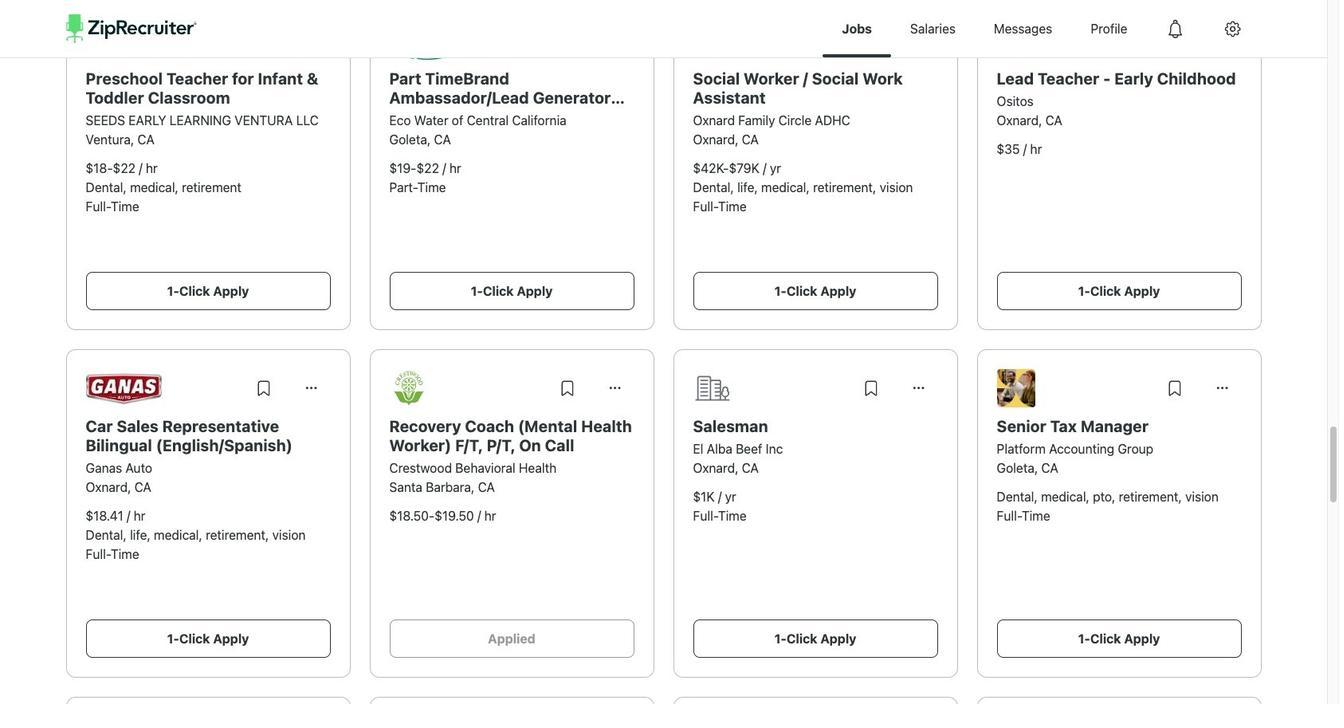 Task type: vqa. For each thing, say whether or not it's contained in the screenshot.
Main element
no



Task type: locate. For each thing, give the bounding box(es) containing it.
1 save job for later image from the left
[[254, 379, 273, 398]]

save job for later image
[[254, 379, 273, 398], [558, 379, 577, 398], [1166, 379, 1185, 398]]

save job for later image up lead teacher - early childhood element
[[1166, 31, 1185, 50]]

recovery coach (mental health worker) f/t, p/t, on call element
[[390, 417, 634, 455]]

save job for later image up social worker / social work assistant element
[[862, 31, 881, 50]]

None button
[[292, 369, 331, 408], [596, 369, 634, 408], [900, 369, 938, 408], [292, 369, 331, 408], [596, 369, 634, 408], [900, 369, 938, 408]]

senior tax manager element
[[997, 417, 1242, 436]]

3 save job for later image from the left
[[1166, 379, 1185, 398]]

part timebrand ambassador/lead generator hourly with bonus structure image
[[390, 22, 466, 60]]

senior tax manager image
[[997, 369, 1036, 408]]

2 save job for later image from the left
[[558, 379, 577, 398]]

save job for later image for "senior tax manager" 'element'
[[1166, 379, 1185, 398]]

car sales representative bilingual (english/spanish) element
[[86, 417, 331, 455]]

save job for later image left "job card menu" "element"
[[1166, 379, 1185, 398]]

save job for later image for lead teacher - early childhood element
[[1166, 31, 1185, 50]]

social worker / social work assistant element
[[693, 69, 938, 108]]

2 horizontal spatial save job for later image
[[1166, 379, 1185, 398]]

save job for later image up recovery coach (mental health worker) f/t, p/t, on call element
[[558, 379, 577, 398]]

salesman element
[[693, 417, 938, 436]]

preschool teacher for infant & toddler classroom element
[[86, 69, 331, 108]]

ziprecruiter image
[[66, 14, 197, 43]]

save job for later image up salesman element
[[862, 379, 881, 398]]

part timebrand ambassador/lead generator hourly with bonus structure element
[[390, 69, 634, 108]]

lead teacher - early childhood element
[[997, 69, 1242, 89]]

1 horizontal spatial save job for later image
[[558, 379, 577, 398]]

save job for later image
[[862, 31, 881, 50], [1166, 31, 1185, 50], [862, 379, 881, 398]]

car sales representative bilingual (english/spanish) image
[[86, 370, 162, 407]]

save job for later image for recovery coach (mental health worker) f/t, p/t, on call element
[[558, 379, 577, 398]]

0 horizontal spatial save job for later image
[[254, 379, 273, 398]]

save job for later image up the car sales representative bilingual (english/spanish) element
[[254, 379, 273, 398]]



Task type: describe. For each thing, give the bounding box(es) containing it.
save job for later image for social worker / social work assistant element
[[862, 31, 881, 50]]

save job for later image for the car sales representative bilingual (english/spanish) element
[[254, 379, 273, 398]]

save job for later image for salesman element
[[862, 379, 881, 398]]

recovery coach (mental health worker) f/t, p/t, on call image
[[390, 369, 428, 408]]

job card menu element
[[1204, 386, 1242, 400]]



